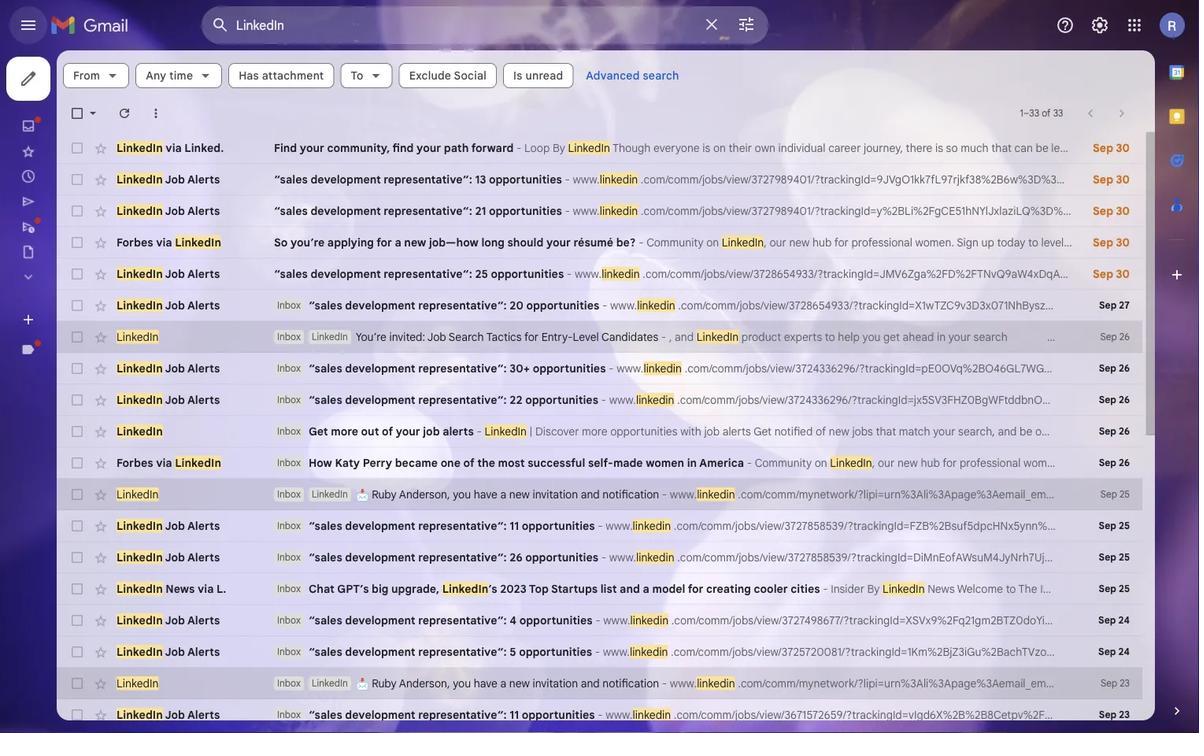 Task type: locate. For each thing, give the bounding box(es) containing it.
0 horizontal spatial be
[[1020, 425, 1033, 438]]

24 for .com/comm/jobs/view/3727498677/?trackingid=xsvx9%2fq21gm2btz0doyirg%3d%3d&refid=bytestring
[[1119, 615, 1130, 627]]

of left first
[[1057, 425, 1068, 438]]

from
[[73, 69, 100, 82]]

their
[[729, 141, 752, 155]]

2 horizontal spatial in
[[1139, 141, 1147, 155]]

ruby for - www. linkedin .com/comm/mynetwork/?lipi=urn%3ali%3apage%3aemail_email_notification_digest_01%3bb
[[372, 488, 397, 501]]

get left notified
[[754, 425, 772, 438]]

0 horizontal spatial career
[[829, 141, 861, 155]]

1 horizontal spatial get
[[754, 425, 772, 438]]

1 vertical spatial ruby anderson, you have a new invitation and notification
[[369, 677, 659, 690]]

sep 24 for .com/comm/jobs/view/3725720081/?trackingid=1km%2bjz3igu%2bachtvzozidq%3d%3d&refid=bytestrin
[[1099, 646, 1130, 658]]

2 📩 image from the top
[[356, 678, 369, 691]]

self-
[[588, 456, 614, 470]]

be right search,
[[1020, 425, 1033, 438]]

linkedin job alerts
[[117, 173, 220, 186], [117, 204, 220, 218], [117, 267, 220, 281], [117, 299, 220, 312], [117, 362, 220, 375], [117, 393, 220, 407], [117, 519, 220, 533], [117, 551, 220, 564], [117, 614, 220, 627], [117, 645, 220, 659], [117, 708, 220, 722]]

1 horizontal spatial career
[[1108, 236, 1141, 249]]

sep for 12th 'row' from the top
[[1101, 489, 1118, 501]]

1 horizontal spatial search
[[974, 330, 1008, 344]]

📩 image for - www. linkedin .com/comm/mynetwork/?lipi=urn%3ali%3apage%3aemail_email_notification_digest_01%3bn
[[356, 678, 369, 691]]

2 anderson, from the top
[[399, 677, 450, 690]]

0 horizontal spatial more
[[331, 425, 358, 438]]

the left most
[[477, 456, 495, 470]]

of right notified
[[816, 425, 827, 438]]

1 job from the left
[[423, 425, 440, 438]]

with up women
[[681, 425, 702, 438]]

get up how
[[309, 425, 328, 438]]

search up .com/comm/jobs/view/3724336296/?trackingid=pe0ovq%2bo46gl7wg43blhwa%3d%3d&refid=bytes on the right of page
[[974, 330, 1008, 344]]

inbox for linkedin
[[277, 426, 301, 438]]

2 more from the left
[[582, 425, 608, 438]]

representative":
[[384, 173, 472, 186], [384, 204, 472, 218], [384, 267, 472, 281], [418, 299, 507, 312], [418, 362, 507, 375], [418, 393, 507, 407], [418, 519, 507, 533], [418, 551, 507, 564], [418, 614, 507, 627], [418, 645, 507, 659], [418, 708, 507, 722]]

representative": for .com/comm/jobs/view/3727858539/?trackingid=fzb%2bsuf5dpchnx5ynn%2fviq%3d%3d&refid=bytestri
[[418, 519, 507, 533]]

top
[[529, 582, 549, 596]]

in right women
[[687, 456, 697, 470]]

"sales for .com/comm/jobs/view/3724336296/?trackingid=pe0ovq%2bo46gl7wg43blhwa%3d%3d&refid=bytes
[[309, 362, 342, 375]]

you for - www. linkedin .com/comm/mynetwork/?lipi=urn%3ali%3apage%3aemail_email_notification_digest_01%3bn
[[453, 677, 471, 690]]

be right can
[[1036, 141, 1049, 155]]

2 forbes from the top
[[117, 456, 153, 470]]

linkedin job alerts for .com/comm/jobs/view/3727858539/?trackingid=fzb%2bsuf5dpchnx5ynn%2fviq%3d%3d&refid=bytestri
[[117, 519, 220, 533]]

31 ‌ from the left
[[1096, 330, 1096, 344]]

0 vertical spatial 24
[[1119, 615, 1130, 627]]

creating
[[707, 582, 751, 596]]

inbox chat gpt's big upgrade, linkedin 's 2023 top startups list and a model for creating cooler cities - insider by linkedin
[[277, 582, 925, 596]]

18 ‌ from the left
[[1059, 330, 1059, 344]]

1 vertical spatial invitation
[[533, 677, 578, 690]]

one left first
[[1036, 425, 1055, 438]]

42 ‌ from the left
[[1127, 330, 1127, 344]]

inbox "sales development representative": 4 opportunities - www. linkedin .com/comm/jobs/view/3727498677/?trackingid=xsvx9%2fq21gm2btz0doyirg%3d%3d&refid=bytestring
[[277, 614, 1192, 627]]

of
[[1042, 108, 1051, 119], [382, 425, 393, 438], [816, 425, 827, 438], [1057, 425, 1068, 438], [464, 456, 475, 470]]

's
[[489, 582, 498, 596]]

be
[[1036, 141, 1049, 155], [1020, 425, 1033, 438]]

0 horizontal spatial alerts
[[443, 425, 474, 438]]

development for .com/comm/jobs/view/3671572659/?trackingid=vigd6x%2b%2b8cetpv%2fbdpqcca%3d%3d&refid=byte
[[345, 708, 416, 722]]

exclude social
[[409, 69, 487, 82]]

sep 23 for .com/comm/mynetwork/?lipi=urn%3ali%3apage%3aemail_email_notification_digest_01%3bn
[[1101, 678, 1130, 690]]

with
[[1143, 236, 1164, 249], [681, 425, 702, 438]]

1 horizontal spatial community
[[755, 456, 812, 470]]

alerts up inbox how katy perry became one of the most successful self-made women in america - community on linkedin , our new hub for professional women. sign up today to  level up yo
[[723, 425, 751, 438]]

new down 5
[[510, 677, 530, 690]]

None checkbox
[[69, 140, 85, 156], [69, 235, 85, 250], [69, 266, 85, 282], [69, 298, 85, 314], [69, 361, 85, 377], [69, 424, 85, 440], [69, 487, 85, 503], [69, 550, 85, 566], [69, 581, 85, 597], [69, 644, 85, 660], [69, 140, 85, 156], [69, 235, 85, 250], [69, 266, 85, 282], [69, 298, 85, 314], [69, 361, 85, 377], [69, 424, 85, 440], [69, 487, 85, 503], [69, 550, 85, 566], [69, 581, 85, 597], [69, 644, 85, 660]]

inbox inside inbox how katy perry became one of the most successful self-made women in america - community on linkedin , our new hub for professional women. sign up today to  level up yo
[[277, 457, 301, 469]]

1 vertical spatial the
[[477, 456, 495, 470]]

inbox inside inbox "sales development representative": 4 opportunities - www. linkedin .com/comm/jobs/view/3727498677/?trackingid=xsvx9%2fq21gm2btz0doyirg%3d%3d&refid=bytestring
[[277, 615, 301, 627]]

is
[[703, 141, 711, 155], [936, 141, 944, 155]]

0 horizontal spatial 33
[[1030, 108, 1040, 119]]

ruby anderson, you have a new invitation and notification
[[369, 488, 659, 501], [369, 677, 659, 690]]

development for .com/comm/jobs/view/3725720081/?trackingid=1km%2bjz3igu%2bachtvzozidq%3d%3d&refid=bytestrin
[[345, 645, 416, 659]]

46 ‌ from the left
[[1138, 330, 1138, 344]]

24 for .com/comm/jobs/view/3725720081/?trackingid=1km%2bjz3igu%2bachtvzozidq%3d%3d&refid=bytestrin
[[1119, 646, 1130, 658]]

1 vertical spatial hub
[[921, 456, 940, 470]]

0 vertical spatial 📩 image
[[356, 489, 369, 502]]

in right ahead
[[937, 330, 946, 344]]

career
[[829, 141, 861, 155], [1108, 236, 1141, 249]]

job—how
[[429, 236, 479, 249]]

anderson, for - www. linkedin .com/comm/mynetwork/?lipi=urn%3ali%3apage%3aemail_email_notification_digest_01%3bb
[[399, 488, 450, 501]]

our up the - www. linkedin .com/comm/mynetwork/?lipi=urn%3ali%3apage%3aemail_email_notification_digest_01%3bb
[[878, 456, 895, 470]]

8 linkedin job alerts from the top
[[117, 551, 220, 564]]

30 for so you're applying for a new job—how long should your résumé be? - community on linkedin , our new hub for professional women. sign up today to  level up your career with networ
[[1117, 236, 1130, 249]]

1 have from the top
[[474, 488, 498, 501]]

5 30 from the top
[[1117, 267, 1130, 281]]

1 vertical spatial 23
[[1119, 709, 1130, 721]]

15 row from the top
[[57, 573, 1143, 605]]

ruby
[[372, 488, 397, 501], [372, 677, 397, 690]]

.com/comm/jobs/view/3727858539/?trackingid=dimneofawsum4jynrh7ujw%3d%3d&refid=bytestring
[[678, 551, 1189, 564]]

by right loop
[[553, 141, 565, 155]]

.com/comm/jobs/view/3725720081/?trackingid=1km%2bjz3igu%2bachtvzozidq%3d%3d&refid=bytestrin
[[671, 645, 1200, 659]]

1 vertical spatial one
[[441, 456, 461, 470]]

refresh image
[[117, 106, 132, 121]]

1 horizontal spatial alerts
[[723, 425, 751, 438]]

40 ‌ from the left
[[1121, 330, 1121, 344]]

1 horizontal spatial women.
[[1024, 456, 1063, 470]]

.com/comm/jobs/view/3671572659/?trackingid=vigd6x%2b%2b8cetpv%2fbdpqcca%3d%3d&refid=byte
[[674, 708, 1200, 722]]

1 📩 image from the top
[[356, 489, 369, 502]]

2 horizontal spatial ,
[[873, 456, 875, 470]]

scheduled link
[[50, 220, 108, 234]]

of left most
[[464, 456, 475, 470]]

1 vertical spatial sign
[[1066, 456, 1087, 470]]

"sales for .com/comm/jobs/view/3727858539/?trackingid=dimneofawsum4jynrh7ujw%3d%3d&refid=bytestring
[[309, 551, 342, 564]]

yo
[[1191, 456, 1200, 470]]

on for is
[[714, 141, 726, 155]]

inbox inside inbox "sales development representative": 30+ opportunities - www. linkedin .com/comm/jobs/view/3724336296/?trackingid=pe0ovq%2bo46gl7wg43blhwa%3d%3d&refid=bytes
[[277, 363, 301, 375]]

1 sep 24 from the top
[[1099, 615, 1130, 627]]

on for community
[[707, 236, 719, 249]]

10 alerts from the top
[[187, 645, 220, 659]]

1 vertical spatial ruby
[[372, 677, 397, 690]]

0 horizontal spatial search
[[643, 69, 680, 82]]

2 vertical spatial to
[[1137, 456, 1147, 470]]

hub
[[813, 236, 832, 249], [921, 456, 940, 470]]

forbes via linkedin
[[117, 236, 221, 249], [117, 456, 221, 470]]

1 vertical spatial have
[[474, 677, 498, 690]]

search inside advanced search popup button
[[643, 69, 680, 82]]

jobs
[[853, 425, 873, 438]]

notification for - www. linkedin .com/comm/mynetwork/?lipi=urn%3ali%3apage%3aemail_email_notification_digest_01%3bb
[[603, 488, 659, 501]]

25 for .com/comm/jobs/view/3727858539/?trackingid=dimneofawsum4jynrh7ujw%3d%3d&refid=bytestring
[[1119, 552, 1130, 564]]

you're
[[291, 236, 325, 249]]

2 11 from the top
[[510, 708, 519, 722]]

1 vertical spatial notification
[[603, 677, 659, 690]]

.com/comm/jobs/view/3727989401/?trackingid=y%2bli%2fgce51hnyljxlazilq%3d%3d&refid=bytestring
[[641, 204, 1167, 218]]

more left out
[[331, 425, 358, 438]]

26 for inbox "sales development representative": 30+ opportunities - www. linkedin .com/comm/jobs/view/3724336296/?trackingid=pe0ovq%2bo46gl7wg43blhwa%3d%3d&refid=bytes
[[1119, 363, 1130, 375]]

forward
[[472, 141, 514, 155]]

development for .com/comm/jobs/view/3728654933/?trackingid=x1wtzc9v3d3x071nhbyszw%3d%3d&refid=bytestring
[[345, 299, 416, 312]]

0 vertical spatial career
[[829, 141, 861, 155]]

professional
[[852, 236, 913, 249], [960, 456, 1021, 470]]

any
[[146, 69, 166, 82]]

in right being
[[1139, 141, 1147, 155]]

11 linkedin job alerts from the top
[[117, 708, 220, 722]]

new up "sales development representative": 25 opportunities - www. linkedin .com/comm/jobs/view/3728654933/?trackingid=jmv6zga%2fd%2ftnvq9aw4xdqa%3d%3d&refid=bytestring
[[790, 236, 810, 249]]

1 vertical spatial forbes via linkedin
[[117, 456, 221, 470]]

0 vertical spatial ruby anderson, you have a new invitation and notification
[[369, 488, 659, 501]]

0 horizontal spatial is
[[703, 141, 711, 155]]

2 vertical spatial you
[[453, 677, 471, 690]]

4 row from the top
[[57, 227, 1200, 258]]

that left can
[[992, 141, 1012, 155]]

3 row from the top
[[57, 195, 1167, 227]]

inbox inside inbox "sales development representative": 11 opportunities - www. linkedin .com/comm/jobs/view/3727858539/?trackingid=fzb%2bsuf5dpchnx5ynn%2fviq%3d%3d&refid=bytestri
[[277, 520, 301, 532]]

by
[[1093, 141, 1105, 155]]

list
[[601, 582, 617, 596]]

📩 image
[[356, 489, 369, 502], [356, 678, 369, 691]]

new down 'match'
[[898, 456, 918, 470]]

0 vertical spatial be
[[1036, 141, 1049, 155]]

ruby anderson, you have a new invitation and notification for - www. linkedin .com/comm/mynetwork/?lipi=urn%3ali%3apage%3aemail_email_notification_digest_01%3bb
[[369, 488, 659, 501]]

community down notified
[[755, 456, 812, 470]]

28 ‌ from the left
[[1087, 330, 1087, 344]]

development for .com/comm/jobs/view/3727858539/?trackingid=dimneofawsum4jynrh7ujw%3d%3d&refid=bytestring
[[345, 551, 416, 564]]

2 ruby from the top
[[372, 677, 397, 690]]

3 30 from the top
[[1117, 204, 1130, 218]]

6 row from the top
[[57, 290, 1190, 321]]

everyone
[[654, 141, 700, 155]]

2 30 from the top
[[1117, 173, 1130, 186]]

community,
[[327, 141, 390, 155]]

1 vertical spatial 24
[[1119, 646, 1130, 658]]

sep for 17th 'row' from the top of the page
[[1099, 646, 1116, 658]]

1 vertical spatial on
[[707, 236, 719, 249]]

advanced search button
[[580, 61, 686, 90]]

startups
[[551, 582, 598, 596]]

25
[[475, 267, 488, 281], [1120, 489, 1130, 501], [1119, 520, 1130, 532], [1119, 552, 1130, 564], [1119, 583, 1130, 595]]

1 horizontal spatial by
[[868, 582, 880, 596]]

inbox inside inbox "sales development representative": 22 opportunities - www. linkedin .com/comm/jobs/view/3724336296/?trackingid=jx5sv3fhz0bgwftddbnodw%3d%3d&refid=bytestring
[[277, 394, 301, 406]]

4 alerts from the top
[[187, 299, 220, 312]]

inbox inside inbox "sales development representative": 5 opportunities - www. linkedin .com/comm/jobs/view/3725720081/?trackingid=1km%2bjz3igu%2bachtvzozidq%3d%3d&refid=bytestrin
[[277, 646, 301, 658]]

the
[[1071, 425, 1087, 438], [477, 456, 495, 470]]

notification for - www. linkedin .com/comm/mynetwork/?lipi=urn%3ali%3apage%3aemail_email_notification_digest_01%3bn
[[603, 677, 659, 690]]

1 vertical spatial sep 23
[[1100, 709, 1130, 721]]

1 invitation from the top
[[533, 488, 578, 501]]

notification
[[603, 488, 659, 501], [603, 677, 659, 690]]

ruby anderson, you have a new invitation and notification down most
[[369, 488, 659, 501]]

more up self-
[[582, 425, 608, 438]]

0 vertical spatial 11
[[510, 519, 519, 533]]

None checkbox
[[69, 106, 85, 121], [69, 172, 85, 187], [69, 203, 85, 219], [69, 329, 85, 345], [69, 392, 85, 408], [69, 455, 85, 471], [69, 518, 85, 534], [69, 613, 85, 629], [69, 676, 85, 692], [69, 707, 85, 723], [69, 106, 85, 121], [69, 172, 85, 187], [69, 203, 85, 219], [69, 329, 85, 345], [69, 392, 85, 408], [69, 455, 85, 471], [69, 518, 85, 534], [69, 613, 85, 629], [69, 676, 85, 692], [69, 707, 85, 723]]

1 ruby from the top
[[372, 488, 397, 501]]

that
[[992, 141, 1012, 155], [876, 425, 897, 438]]

ahead
[[903, 330, 935, 344]]

representative": for .com/comm/jobs/view/3727498677/?trackingid=xsvx9%2fq21gm2btz0doyirg%3d%3d&refid=bytestring
[[418, 614, 507, 627]]

navigation
[[0, 50, 189, 733]]

2 have from the top
[[474, 677, 498, 690]]

44 ‌ from the left
[[1132, 330, 1132, 344]]

alerts for .com/comm/jobs/view/3727858539/?trackingid=fzb%2bsuf5dpchnx5ynn%2fviq%3d%3d&refid=bytestri
[[187, 519, 220, 533]]

0 vertical spatial on
[[714, 141, 726, 155]]

2 sep 30 from the top
[[1093, 173, 1130, 186]]

4 30 from the top
[[1117, 236, 1130, 249]]

11 up '2023'
[[510, 519, 519, 533]]

sep 24
[[1099, 615, 1130, 627], [1099, 646, 1130, 658]]

4 sep 30 from the top
[[1093, 236, 1130, 249]]

Search mail text field
[[236, 17, 693, 33]]

attachment
[[262, 69, 324, 82]]

inbox inside "inbox chat gpt's big upgrade, linkedin 's 2023 top startups list and a model for creating cooler cities - insider by linkedin"
[[277, 583, 301, 595]]

"sales for .com/comm/jobs/view/3727498677/?trackingid=xsvx9%2fq21gm2btz0doyirg%3d%3d&refid=bytestring
[[309, 614, 342, 627]]

1 horizontal spatial job
[[705, 425, 720, 438]]

"sales development representative": 25 opportunities - www. linkedin .com/comm/jobs/view/3728654933/?trackingid=jmv6zga%2fd%2ftnvq9aw4xdqa%3d%3d&refid=bytestring
[[274, 267, 1197, 281]]

1 vertical spatial 11
[[510, 708, 519, 722]]

any time
[[146, 69, 193, 82]]

sep 30 for find your community, find your path forward - loop by linkedin though everyone is on their own individual career journey,  there is so much that can be learned by being in
[[1093, 141, 1130, 155]]

search
[[449, 330, 484, 344]]

1 24 from the top
[[1119, 615, 1130, 627]]

9 linkedin job alerts from the top
[[117, 614, 220, 627]]

sep 30 for "sales development representative": 13 opportunities - www. linkedin .com/comm/jobs/view/3727989401/?trackingid=9jvgo1kk7fl97rjkf38%2b6w%3d%3d&refid=bytestring
[[1093, 173, 1130, 186]]

inbox inside 'inbox "sales development representative": 20 opportunities - www. linkedin .com/comm/jobs/view/3728654933/?trackingid=x1wtzc9v3d3x071nhbyszw%3d%3d&refid=bytestring'
[[277, 300, 301, 312]]

6 ‌ from the left
[[1025, 330, 1025, 344]]

1 vertical spatial you
[[453, 488, 471, 501]]

sep 30 for "sales development representative": 25 opportunities - www. linkedin .com/comm/jobs/view/3728654933/?trackingid=jmv6zga%2fd%2ftnvq9aw4xdqa%3d%3d&refid=bytestring
[[1093, 267, 1130, 281]]

0 vertical spatial sep 24
[[1099, 615, 1130, 627]]

1 anderson, from the top
[[399, 488, 450, 501]]

"sales for .com/comm/jobs/view/3724336296/?trackingid=jx5sv3fhz0bgwftddbnodw%3d%3d&refid=bytestring
[[309, 393, 342, 407]]

0 horizontal spatial that
[[876, 425, 897, 438]]

0 vertical spatial ,
[[764, 236, 767, 249]]

0 horizontal spatial professional
[[852, 236, 913, 249]]

one right became
[[441, 456, 461, 470]]

2 ruby anderson, you have a new invitation and notification from the top
[[369, 677, 659, 690]]

0 horizontal spatial get
[[309, 425, 328, 438]]

10 linkedin job alerts from the top
[[117, 645, 220, 659]]

get
[[309, 425, 328, 438], [754, 425, 772, 438]]

0 vertical spatial search
[[643, 69, 680, 82]]

community right be?
[[647, 236, 704, 249]]

sep for 15th 'row' from the top
[[1099, 583, 1117, 595]]

1 vertical spatial level
[[1150, 456, 1173, 470]]

0 horizontal spatial sign
[[957, 236, 979, 249]]

11 for .com/comm/jobs/view/3671572659/?trackingid=vigd6x%2b%2b8cetpv%2fbdpqcca%3d%3d&refid=byte
[[510, 708, 519, 722]]

0 vertical spatial community
[[647, 236, 704, 249]]

0 vertical spatial invitation
[[533, 488, 578, 501]]

sign
[[957, 236, 979, 249], [1066, 456, 1087, 470]]

sep 25 for .com/comm/mynetwork/?lipi=urn%3ali%3apage%3aemail_email_notification_digest_01%3bb
[[1101, 489, 1130, 501]]

0 vertical spatial have
[[474, 488, 498, 501]]

1 horizontal spatial 33
[[1054, 108, 1064, 119]]

0 vertical spatial 23
[[1120, 678, 1130, 690]]

invitation
[[533, 488, 578, 501], [533, 677, 578, 690]]

inbox for .com/comm/jobs/view/3724336296/?trackingid=pe0ovq%2bo46gl7wg43blhwa%3d%3d&refid=bytes
[[277, 363, 301, 375]]

, down jobs
[[873, 456, 875, 470]]

that right jobs
[[876, 425, 897, 438]]

0 horizontal spatial ,
[[669, 330, 672, 344]]

job
[[165, 173, 185, 186], [165, 204, 185, 218], [165, 267, 185, 281], [165, 299, 185, 312], [428, 330, 446, 344], [165, 362, 185, 375], [165, 393, 185, 407], [165, 519, 185, 533], [165, 551, 185, 564], [165, 614, 185, 627], [165, 645, 185, 659], [165, 708, 185, 722]]

alerts for .com/comm/jobs/view/3724336296/?trackingid=pe0ovq%2bo46gl7wg43blhwa%3d%3d&refid=bytes
[[187, 362, 220, 375]]

0 horizontal spatial our
[[770, 236, 787, 249]]

11 down 5
[[510, 708, 519, 722]]

inbox "sales development representative": 26 opportunities - www. linkedin .com/comm/jobs/view/3727858539/?trackingid=dimneofawsum4jynrh7ujw%3d%3d&refid=bytestring
[[277, 551, 1189, 564]]

1 horizontal spatial is
[[936, 141, 944, 155]]

0 horizontal spatial in
[[687, 456, 697, 470]]

2 vertical spatial in
[[687, 456, 697, 470]]

time
[[169, 69, 193, 82]]

30 ‌ from the left
[[1093, 330, 1093, 344]]

13 ‌ from the left
[[1045, 330, 1045, 344]]

job up became
[[423, 425, 440, 438]]

32 ‌ from the left
[[1098, 330, 1098, 344]]

1 vertical spatial today
[[1106, 456, 1134, 470]]

11 alerts from the top
[[187, 708, 220, 722]]

1 horizontal spatial sign
[[1066, 456, 1087, 470]]

networ
[[1167, 236, 1200, 249]]

search right advanced
[[643, 69, 680, 82]]

0 horizontal spatial hub
[[813, 236, 832, 249]]

1 vertical spatial ,
[[669, 330, 672, 344]]

1 notification from the top
[[603, 488, 659, 501]]

alerts for .com/comm/jobs/view/3724336296/?trackingid=jx5sv3fhz0bgwftddbnodw%3d%3d&refid=bytestring
[[187, 393, 220, 407]]

inbox for .com/comm/jobs/view/3727858539/?trackingid=dimneofawsum4jynrh7ujw%3d%3d&refid=bytestring
[[277, 552, 301, 564]]

is left the so
[[936, 141, 944, 155]]

by right insider
[[868, 582, 880, 596]]

0 vertical spatial today
[[998, 236, 1026, 249]]

5 alerts from the top
[[187, 362, 220, 375]]

sep
[[1093, 141, 1114, 155], [1093, 173, 1114, 186], [1093, 204, 1114, 218], [1093, 236, 1114, 249], [1093, 267, 1114, 281], [1100, 300, 1117, 312], [1101, 331, 1118, 343], [1099, 363, 1117, 375], [1099, 394, 1117, 406], [1099, 426, 1117, 438], [1099, 457, 1117, 469], [1101, 489, 1118, 501], [1099, 520, 1117, 532], [1099, 552, 1117, 564], [1099, 583, 1117, 595], [1099, 615, 1116, 627], [1099, 646, 1116, 658], [1101, 678, 1118, 690], [1100, 709, 1117, 721]]

33 up learned
[[1054, 108, 1064, 119]]

1 horizontal spatial professional
[[960, 456, 1021, 470]]

linkedin job alerts for .com/comm/jobs/view/3725720081/?trackingid=1km%2bjz3igu%2bachtvzozidq%3d%3d&refid=bytestrin
[[117, 645, 220, 659]]

📩 image for - www. linkedin .com/comm/mynetwork/?lipi=urn%3ali%3apage%3aemail_email_notification_digest_01%3bb
[[356, 489, 369, 502]]

representative": for .com/comm/jobs/view/3724336296/?trackingid=jx5sv3fhz0bgwftddbnodw%3d%3d&refid=bytestring
[[418, 393, 507, 407]]

9 alerts from the top
[[187, 614, 220, 627]]

1 horizontal spatial to
[[1029, 236, 1039, 249]]

sep 26
[[1101, 331, 1130, 343], [1099, 363, 1130, 375], [1099, 394, 1130, 406], [1099, 426, 1130, 438], [1099, 457, 1130, 469]]

1 more from the left
[[331, 425, 358, 438]]

33 right 1
[[1030, 108, 1040, 119]]

2 is from the left
[[936, 141, 944, 155]]

tab list
[[1156, 50, 1200, 677]]

4 linkedin job alerts from the top
[[117, 299, 220, 312]]

1 vertical spatial forbes
[[117, 456, 153, 470]]

one
[[1036, 425, 1055, 438], [441, 456, 461, 470]]

2 24 from the top
[[1119, 646, 1130, 658]]

0 horizontal spatial level
[[1042, 236, 1064, 249]]

inbox inside inbox "sales development representative": 26 opportunities - www. linkedin .com/comm/jobs/view/3727858539/?trackingid=dimneofawsum4jynrh7ujw%3d%3d&refid=bytestring
[[277, 552, 301, 564]]

representative": for .com/comm/jobs/view/3727858539/?trackingid=dimneofawsum4jynrh7ujw%3d%3d&refid=bytestring
[[418, 551, 507, 564]]

"sales
[[274, 173, 308, 186], [274, 204, 308, 218], [274, 267, 308, 281], [309, 299, 342, 312], [309, 362, 342, 375], [309, 393, 342, 407], [309, 519, 342, 533], [309, 551, 342, 564], [309, 614, 342, 627], [309, 645, 342, 659], [309, 708, 342, 722]]

1 vertical spatial women.
[[1024, 456, 1063, 470]]

career left the journey,
[[829, 141, 861, 155]]

gpt's
[[337, 582, 369, 596]]

1 is from the left
[[703, 141, 711, 155]]

1 horizontal spatial with
[[1143, 236, 1164, 249]]

sep 24 for .com/comm/jobs/view/3727498677/?trackingid=xsvx9%2fq21gm2btz0doyirg%3d%3d&refid=bytestring
[[1099, 615, 1130, 627]]

is right everyone
[[703, 141, 711, 155]]

and
[[675, 330, 694, 344], [998, 425, 1017, 438], [581, 488, 600, 501], [620, 582, 640, 596], [581, 677, 600, 690]]

sep for tenth 'row' from the top
[[1099, 426, 1117, 438]]

0 vertical spatial one
[[1036, 425, 1055, 438]]

have for - www. linkedin .com/comm/mynetwork/?lipi=urn%3ali%3apage%3aemail_email_notification_digest_01%3bb
[[474, 488, 498, 501]]

23 for .com/comm/jobs/view/3671572659/?trackingid=vigd6x%2b%2b8cetpv%2fbdpqcca%3d%3d&refid=byte
[[1119, 709, 1130, 721]]

0 vertical spatial forbes via linkedin
[[117, 236, 221, 249]]

professional down .com/comm/jobs/view/3727989401/?trackingid=y%2bli%2fgce51hnyljxlazilq%3d%3d&refid=bytestring
[[852, 236, 913, 249]]

inbox inside inbox get more out of your job alerts - linkedin | discover more opportunities with job alerts get notified of new  jobs that match your search, and be one of the first
[[277, 426, 301, 438]]

cities
[[791, 582, 820, 596]]

advanced
[[586, 69, 640, 82]]

you
[[863, 330, 881, 344], [453, 488, 471, 501], [453, 677, 471, 690]]

2 sep 24 from the top
[[1099, 646, 1130, 658]]

alerts
[[443, 425, 474, 438], [723, 425, 751, 438]]

26 for you're invited: job search tactics for entry-level candidates - , and linkedin product experts to help you get ahead in your search   ‌ ‌ ‌ ‌ ‌ ‌ ‌ ‌ ‌ ‌ ‌ ‌ ‌  ‌ ‌ ‌ ‌ ‌ ‌ ‌ ‌ ‌ ‌ ‌ ‌ ‌  ‌ ‌ ‌ ‌ ‌ ‌ ‌ ‌ ‌ ‌ ‌ ‌ ‌  ‌ ‌ ‌ ‌ ‌ ‌ ‌
[[1120, 331, 1130, 343]]

sep for 16th 'row' from the top
[[1099, 615, 1116, 627]]

exclude
[[409, 69, 451, 82]]

alerts for .com/comm/jobs/view/3671572659/?trackingid=vigd6x%2b%2b8cetpv%2fbdpqcca%3d%3d&refid=byte
[[187, 708, 220, 722]]

0 horizontal spatial with
[[681, 425, 702, 438]]

inbox for .com/comm/jobs/view/3727858539/?trackingid=fzb%2bsuf5dpchnx5ynn%2fviq%3d%3d&refid=bytestri
[[277, 520, 301, 532]]

the left first
[[1071, 425, 1087, 438]]

4
[[510, 614, 517, 627]]

1 forbes via linkedin from the top
[[117, 236, 221, 249]]

2023
[[500, 582, 527, 596]]

how
[[309, 456, 332, 470]]

sep for 11th 'row' from the bottom of the page
[[1099, 394, 1117, 406]]

26 for inbox how katy perry became one of the most successful self-made women in america - community on linkedin , our new hub for professional women. sign up today to  level up yo
[[1119, 457, 1130, 469]]

to
[[351, 69, 364, 82]]

sep 25 for .com/comm/jobs/view/3727858539/?trackingid=dimneofawsum4jynrh7ujw%3d%3d&refid=bytestring
[[1099, 552, 1130, 564]]

5 sep 30 from the top
[[1093, 267, 1130, 281]]

1 vertical spatial in
[[937, 330, 946, 344]]

sep 27
[[1100, 300, 1130, 312]]

invitation for - www. linkedin .com/comm/mynetwork/?lipi=urn%3ali%3apage%3aemail_email_notification_digest_01%3bb
[[533, 488, 578, 501]]

2 row from the top
[[57, 164, 1154, 195]]

1 forbes from the top
[[117, 236, 153, 249]]

inbox "sales development representative": 20 opportunities - www. linkedin .com/comm/jobs/view/3728654933/?trackingid=x1wtzc9v3d3x071nhbyszw%3d%3d&refid=bytestring
[[277, 299, 1190, 312]]

alerts left |
[[443, 425, 474, 438]]

1 vertical spatial career
[[1108, 236, 1141, 249]]

1 vertical spatial community
[[755, 456, 812, 470]]

6 linkedin job alerts from the top
[[117, 393, 220, 407]]

30
[[1117, 141, 1130, 155], [1117, 173, 1130, 186], [1117, 204, 1130, 218], [1117, 236, 1130, 249], [1117, 267, 1130, 281]]

career left networ
[[1108, 236, 1141, 249]]

3 sep 30 from the top
[[1093, 204, 1130, 218]]

model
[[653, 582, 686, 596]]

ruby anderson, you have a new invitation and notification down 5
[[369, 677, 659, 690]]

9 row from the top
[[57, 384, 1194, 416]]

our up "sales development representative": 25 opportunities - www. linkedin .com/comm/jobs/view/3728654933/?trackingid=jmv6zga%2fd%2ftnvq9aw4xdqa%3d%3d&refid=bytestring
[[770, 236, 787, 249]]

26 ‌ from the left
[[1081, 330, 1081, 344]]

19 ‌ from the left
[[1062, 330, 1062, 344]]

new left job—how
[[404, 236, 426, 249]]

1 linkedin job alerts from the top
[[117, 173, 220, 186]]

representative": for .com/comm/jobs/view/3728654933/?trackingid=x1wtzc9v3d3x071nhbyszw%3d%3d&refid=bytestring
[[418, 299, 507, 312]]

2 invitation from the top
[[533, 677, 578, 690]]

advanced search options image
[[731, 9, 762, 40]]

professional down search,
[[960, 456, 1021, 470]]

level
[[573, 330, 599, 344]]

linkedin
[[117, 141, 163, 155], [568, 141, 610, 155], [117, 173, 163, 186], [117, 204, 163, 218], [175, 236, 221, 249], [722, 236, 764, 249], [117, 267, 163, 281], [117, 299, 163, 312], [117, 330, 159, 344], [697, 330, 739, 344], [312, 331, 348, 343], [50, 343, 97, 356], [117, 362, 163, 375], [117, 393, 163, 407], [117, 425, 163, 438], [485, 425, 527, 438], [175, 456, 221, 470], [830, 456, 873, 470], [117, 488, 159, 501], [312, 489, 348, 501], [117, 519, 163, 533], [117, 551, 163, 564], [117, 582, 163, 596], [442, 582, 489, 596], [883, 582, 925, 596], [117, 614, 163, 627], [117, 645, 163, 659], [117, 677, 159, 690], [312, 678, 348, 690], [117, 708, 163, 722]]

11
[[510, 519, 519, 533], [510, 708, 519, 722]]

8 row from the top
[[57, 353, 1200, 384]]

find
[[274, 141, 297, 155]]

1 sep 30 from the top
[[1093, 141, 1130, 155]]

search mail image
[[206, 11, 235, 39]]

sep for 7th 'row' from the bottom of the page
[[1099, 520, 1117, 532]]

1 horizontal spatial more
[[582, 425, 608, 438]]

, right candidates
[[669, 330, 672, 344]]

1 30 from the top
[[1117, 141, 1130, 155]]

0 vertical spatial anderson,
[[399, 488, 450, 501]]

27 ‌ from the left
[[1084, 330, 1084, 344]]

row
[[57, 132, 1147, 164], [57, 164, 1154, 195], [57, 195, 1167, 227], [57, 227, 1200, 258], [57, 258, 1197, 290], [57, 290, 1190, 321], [57, 321, 1143, 353], [57, 353, 1200, 384], [57, 384, 1194, 416], [57, 416, 1143, 447], [57, 447, 1200, 479], [57, 479, 1200, 510], [57, 510, 1200, 542], [57, 542, 1189, 573], [57, 573, 1143, 605], [57, 605, 1192, 636], [57, 636, 1200, 668], [57, 668, 1200, 699], [57, 699, 1200, 731]]

job up america
[[705, 425, 720, 438]]

inbox inside inbox "sales development representative": 11 opportunities - www. linkedin .com/comm/jobs/view/3671572659/?trackingid=vigd6x%2b%2b8cetpv%2fbdpqcca%3d%3d&refid=byte
[[277, 709, 301, 721]]

,
[[764, 236, 767, 249], [669, 330, 672, 344], [873, 456, 875, 470]]

with left networ
[[1143, 236, 1164, 249]]

None search field
[[202, 6, 769, 44]]

alerts for .com/comm/jobs/view/3727858539/?trackingid=dimneofawsum4jynrh7ujw%3d%3d&refid=bytestring
[[187, 551, 220, 564]]

inbox for .com/comm/jobs/view/3727498677/?trackingid=xsvx9%2fq21gm2btz0doyirg%3d%3d&refid=bytestring
[[277, 615, 301, 627]]

30 for find your community, find your path forward - loop by linkedin though everyone is on their own individual career journey,  there is so much that can be learned by being in
[[1117, 141, 1130, 155]]

8 alerts from the top
[[187, 551, 220, 564]]

0 vertical spatial ruby
[[372, 488, 397, 501]]

30 for "sales development representative": 21 opportunities - www. linkedin .com/comm/jobs/view/3727989401/?trackingid=y%2bli%2fgce51hnyljxlazilq%3d%3d&refid=bytestring
[[1117, 204, 1130, 218]]

development for .com/comm/jobs/view/3724336296/?trackingid=pe0ovq%2bo46gl7wg43blhwa%3d%3d&refid=bytes
[[345, 362, 416, 375]]

1 horizontal spatial be
[[1036, 141, 1049, 155]]

notified
[[775, 425, 813, 438]]

2 get from the left
[[754, 425, 772, 438]]

0 horizontal spatial community
[[647, 236, 704, 249]]

1 vertical spatial anderson,
[[399, 677, 450, 690]]

, up "sales development representative": 25 opportunities - www. linkedin .com/comm/jobs/view/3728654933/?trackingid=jmv6zga%2fd%2ftnvq9aw4xdqa%3d%3d&refid=bytestring
[[764, 236, 767, 249]]



Task type: vqa. For each thing, say whether or not it's contained in the screenshot.


Task type: describe. For each thing, give the bounding box(es) containing it.
for down .com/comm/jobs/view/3727989401/?trackingid=y%2bli%2fgce51hnyljxlazilq%3d%3d&refid=bytestring
[[835, 236, 849, 249]]

tactics
[[487, 330, 522, 344]]

2 vertical spatial on
[[815, 456, 828, 470]]

sep 26 for the
[[1099, 426, 1130, 438]]

linkedin job alerts for .com/comm/jobs/view/3727858539/?trackingid=dimneofawsum4jynrh7ujw%3d%3d&refid=bytestring
[[117, 551, 220, 564]]

sep for 8th 'row' from the top of the page
[[1099, 363, 1117, 375]]

so
[[274, 236, 288, 249]]

4 ‌ from the left
[[1019, 330, 1019, 344]]

alerts for .com/comm/jobs/view/3725720081/?trackingid=1km%2bjz3igu%2bachtvzozidq%3d%3d&refid=bytestrin
[[187, 645, 220, 659]]

katy
[[335, 456, 360, 470]]

anderson, for - www. linkedin .com/comm/mynetwork/?lipi=urn%3ali%3apage%3aemail_email_notification_digest_01%3bn
[[399, 677, 450, 690]]

14 ‌ from the left
[[1048, 330, 1048, 344]]

- www. linkedin .com/comm/mynetwork/?lipi=urn%3ali%3apage%3aemail_email_notification_digest_01%3bn
[[659, 677, 1200, 690]]

7 row from the top
[[57, 321, 1143, 353]]

11 for .com/comm/jobs/view/3727858539/?trackingid=fzb%2bsuf5dpchnx5ynn%2fviq%3d%3d&refid=bytestri
[[510, 519, 519, 533]]

1 horizontal spatial hub
[[921, 456, 940, 470]]

"sales for .com/comm/jobs/view/3725720081/?trackingid=1km%2bjz3igu%2bachtvzozidq%3d%3d&refid=bytestrin
[[309, 645, 342, 659]]

1 33 of 33
[[1020, 108, 1064, 119]]

new left jobs
[[829, 425, 850, 438]]

"sales development representative": 21 opportunities - www. linkedin .com/comm/jobs/view/3727989401/?trackingid=y%2bli%2fgce51hnyljxlazilq%3d%3d&refid=bytestring
[[274, 204, 1167, 218]]

ruby for - www. linkedin .com/comm/mynetwork/?lipi=urn%3ali%3apage%3aemail_email_notification_digest_01%3bn
[[372, 677, 397, 690]]

sep for 13th 'row' from the bottom of the page
[[1101, 331, 1118, 343]]

1 horizontal spatial ,
[[764, 236, 767, 249]]

0 vertical spatial in
[[1139, 141, 1147, 155]]

forbes for 16th 'row' from the bottom of the page
[[117, 236, 153, 249]]

of right 1
[[1042, 108, 1051, 119]]

.com/comm/jobs/view/3724336296/?trackingid=jx5sv3fhz0bgwftddbnodw%3d%3d&refid=bytestring
[[677, 393, 1194, 407]]

0 vertical spatial our
[[770, 236, 787, 249]]

1 alerts from the top
[[187, 173, 220, 186]]

20
[[510, 299, 524, 312]]

.com/comm/jobs/view/3727498677/?trackingid=xsvx9%2fq21gm2btz0doyirg%3d%3d&refid=bytestring
[[672, 614, 1192, 627]]

individual
[[779, 141, 826, 155]]

path
[[444, 141, 469, 155]]

much
[[961, 141, 989, 155]]

sep 25 for .com/comm/jobs/view/3727858539/?trackingid=fzb%2bsuf5dpchnx5ynn%2fviq%3d%3d&refid=bytestri
[[1099, 520, 1130, 532]]

0 vertical spatial professional
[[852, 236, 913, 249]]

11 ‌ from the left
[[1039, 330, 1039, 344]]

2 alerts from the left
[[723, 425, 751, 438]]

so
[[947, 141, 958, 155]]

have for - www. linkedin .com/comm/mynetwork/?lipi=urn%3ali%3apage%3aemail_email_notification_digest_01%3bn
[[474, 677, 498, 690]]

linkedin job alerts for .com/comm/jobs/view/3671572659/?trackingid=vigd6x%2b%2b8cetpv%2fbdpqcca%3d%3d&refid=byte
[[117, 708, 220, 722]]

.com/comm/mynetwork/?lipi=urn%3ali%3apage%3aemail_email_notification_digest_01%3bn
[[738, 677, 1200, 690]]

1 33 from the left
[[1030, 108, 1040, 119]]

is unread
[[514, 69, 563, 82]]

18 row from the top
[[57, 668, 1200, 699]]

has attachment button
[[229, 63, 334, 88]]

get
[[884, 330, 900, 344]]

has attachment
[[239, 69, 324, 82]]

.com/comm/mynetwork/?lipi=urn%3ali%3apage%3aemail_email_notification_digest_01%3bb
[[738, 488, 1200, 501]]

.com/comm/jobs/view/3724336296/?trackingid=pe0ovq%2bo46gl7wg43blhwa%3d%3d&refid=bytes
[[685, 362, 1200, 375]]

5
[[510, 645, 516, 659]]

search,
[[959, 425, 996, 438]]

inbox for startups
[[277, 583, 301, 595]]

7 ‌ from the left
[[1028, 330, 1028, 344]]

1 horizontal spatial level
[[1150, 456, 1173, 470]]

inbox for .com/comm/jobs/view/3724336296/?trackingid=jx5sv3fhz0bgwftddbnodw%3d%3d&refid=bytestring
[[277, 394, 301, 406]]

development for .com/comm/jobs/view/3724336296/?trackingid=jx5sv3fhz0bgwftddbnodw%3d%3d&refid=bytestring
[[345, 393, 416, 407]]

sep for 1st 'row' from the bottom of the page
[[1100, 709, 1117, 721]]

scheduled
[[50, 220, 108, 234]]

inbox "sales development representative": 30+ opportunities - www. linkedin .com/comm/jobs/view/3724336296/?trackingid=pe0ovq%2bo46gl7wg43blhwa%3d%3d&refid=bytes
[[277, 362, 1200, 375]]

0 vertical spatial to
[[1029, 236, 1039, 249]]

insider
[[831, 582, 865, 596]]

own
[[755, 141, 776, 155]]

1 horizontal spatial in
[[937, 330, 946, 344]]

linked.
[[185, 141, 224, 155]]

alerts for .com/comm/jobs/view/3727498677/?trackingid=xsvx9%2fq21gm2btz0doyirg%3d%3d&refid=bytestring
[[187, 614, 220, 627]]

12 row from the top
[[57, 479, 1200, 510]]

linkedin job alerts for .com/comm/jobs/view/3724336296/?trackingid=pe0ovq%2bo46gl7wg43blhwa%3d%3d&refid=bytes
[[117, 362, 220, 375]]

sent link
[[50, 195, 73, 208]]

1 vertical spatial be
[[1020, 425, 1033, 438]]

.com/comm/jobs/view/3728654933/?trackingid=x1wtzc9v3d3x071nhbyszw%3d%3d&refid=bytestring
[[678, 299, 1190, 312]]

l.
[[217, 582, 226, 596]]

find your community, find your path forward - loop by linkedin though everyone is on their own individual career journey,  there is so much that can be learned by being in
[[274, 141, 1147, 155]]

inbox for .com/comm/jobs/view/3725720081/?trackingid=1km%2bjz3igu%2bachtvzozidq%3d%3d&refid=bytestrin
[[277, 646, 301, 658]]

25 for .com/comm/mynetwork/?lipi=urn%3ali%3apage%3aemail_email_notification_digest_01%3bb
[[1120, 489, 1130, 501]]

you're invited: job search tactics for entry-level candidates - , and linkedin product experts to help you get ahead in your search   ‌ ‌ ‌ ‌ ‌ ‌ ‌ ‌ ‌ ‌ ‌ ‌ ‌  ‌ ‌ ‌ ‌ ‌ ‌ ‌ ‌ ‌ ‌ ‌ ‌ ‌  ‌ ‌ ‌ ‌ ‌ ‌ ‌ ‌ ‌ ‌ ‌ ‌ ‌  ‌ ‌ ‌ ‌ ‌ ‌ ‌
[[356, 330, 1138, 344]]

of right out
[[382, 425, 393, 438]]

sep 23 for .com/comm/jobs/view/3671572659/?trackingid=vigd6x%2b%2b8cetpv%2fbdpqcca%3d%3d&refid=byte
[[1100, 709, 1130, 721]]

9 ‌ from the left
[[1033, 330, 1033, 344]]

2 job from the left
[[705, 425, 720, 438]]

chat
[[309, 582, 335, 596]]

15 ‌ from the left
[[1050, 330, 1050, 344]]

"sales development representative": 13 opportunities - www. linkedin .com/comm/jobs/view/3727989401/?trackingid=9jvgo1kk7fl97rjkf38%2b6w%3d%3d&refid=bytestring
[[274, 173, 1154, 186]]

5 row from the top
[[57, 258, 1197, 290]]

inbox "sales development representative": 5 opportunities - www. linkedin .com/comm/jobs/view/3725720081/?trackingid=1km%2bjz3igu%2bachtvzozidq%3d%3d&refid=bytestrin
[[277, 645, 1200, 659]]

0 vertical spatial the
[[1071, 425, 1087, 438]]

for right applying
[[377, 236, 392, 249]]

first
[[1090, 425, 1110, 438]]

24 ‌ from the left
[[1076, 330, 1076, 344]]

inbox for .com/comm/jobs/view/3728654933/?trackingid=x1wtzc9v3d3x071nhbyszw%3d%3d&refid=bytestring
[[277, 300, 301, 312]]

|
[[530, 425, 533, 438]]

0 vertical spatial level
[[1042, 236, 1064, 249]]

11 row from the top
[[57, 447, 1200, 479]]

sent
[[50, 195, 73, 208]]

5 ‌ from the left
[[1022, 330, 1022, 344]]

"sales for .com/comm/jobs/view/3671572659/?trackingid=vigd6x%2b%2b8cetpv%2fbdpqcca%3d%3d&refid=byte
[[309, 708, 342, 722]]

for left the entry-
[[525, 330, 539, 344]]

19 row from the top
[[57, 699, 1200, 731]]

ruby anderson, you have a new invitation and notification for - www. linkedin .com/comm/mynetwork/?lipi=urn%3ali%3apage%3aemail_email_notification_digest_01%3bn
[[369, 677, 659, 690]]

became
[[395, 456, 438, 470]]

3 alerts from the top
[[187, 267, 220, 281]]

inbox get more out of your job alerts - linkedin | discover more opportunities with job alerts get notified of new  jobs that match your search, and be one of the first
[[277, 425, 1110, 438]]

0 vertical spatial hub
[[813, 236, 832, 249]]

should
[[508, 236, 544, 249]]

representative": for .com/comm/jobs/view/3724336296/?trackingid=pe0ovq%2bo46gl7wg43blhwa%3d%3d&refid=bytes
[[418, 362, 507, 375]]

more image
[[148, 106, 164, 121]]

for up .com/comm/mynetwork/?lipi=urn%3ali%3apage%3aemail_email_notification_digest_01%3bb
[[943, 456, 957, 470]]

sep 26 for level
[[1099, 457, 1130, 469]]

20 ‌ from the left
[[1065, 330, 1065, 344]]

discover
[[536, 425, 579, 438]]

0 horizontal spatial the
[[477, 456, 495, 470]]

26 for inbox "sales development representative": 22 opportunities - www. linkedin .com/comm/jobs/view/3724336296/?trackingid=jx5sv3fhz0bgwftddbnodw%3d%3d&refid=bytestring
[[1119, 394, 1130, 406]]

10 row from the top
[[57, 416, 1143, 447]]

1 get from the left
[[309, 425, 328, 438]]

starred link
[[50, 144, 88, 158]]

inbox "sales development representative": 11 opportunities - www. linkedin .com/comm/jobs/view/3671572659/?trackingid=vigd6x%2b%2b8cetpv%2fbdpqcca%3d%3d&refid=byte
[[277, 708, 1200, 722]]

inbox for successful
[[277, 457, 301, 469]]

cooler
[[754, 582, 788, 596]]

33 ‌ from the left
[[1101, 330, 1101, 344]]

support image
[[1056, 16, 1075, 35]]

sep for sixth 'row' from the bottom
[[1099, 552, 1117, 564]]

inbox "sales development representative": 22 opportunities - www. linkedin .com/comm/jobs/view/3724336296/?trackingid=jx5sv3fhz0bgwftddbnodw%3d%3d&refid=bytestring
[[277, 393, 1194, 407]]

forbes for 11th 'row' from the top
[[117, 456, 153, 470]]

30 for "sales development representative": 25 opportunities - www. linkedin .com/comm/jobs/view/3728654933/?trackingid=jmv6zga%2fd%2ftnvq9aw4xdqa%3d%3d&refid=bytestring
[[1117, 267, 1130, 281]]

2 vertical spatial ,
[[873, 456, 875, 470]]

16 ‌ from the left
[[1053, 330, 1053, 344]]

linkedin via linked.
[[117, 141, 224, 155]]

sep 30 for so you're applying for a new job—how long should your résumé be? - community on linkedin , our new hub for professional women. sign up today to  level up your career with networ
[[1093, 236, 1130, 249]]

learned
[[1052, 141, 1090, 155]]

exclude social button
[[399, 63, 497, 88]]

37 ‌ from the left
[[1113, 330, 1113, 344]]

is unread button
[[503, 63, 574, 88]]

43 ‌ from the left
[[1129, 330, 1129, 344]]

inbox "sales development representative": 11 opportunities - www. linkedin .com/comm/jobs/view/3727858539/?trackingid=fzb%2bsuf5dpchnx5ynn%2fviq%3d%3d&refid=bytestri
[[277, 519, 1200, 533]]

linkedin job alerts for .com/comm/jobs/view/3727498677/?trackingid=xsvx9%2fq21gm2btz0doyirg%3d%3d&refid=bytestring
[[117, 614, 220, 627]]

35 ‌ from the left
[[1107, 330, 1107, 344]]

"sales for .com/comm/jobs/view/3727858539/?trackingid=fzb%2bsuf5dpchnx5ynn%2fviq%3d%3d&refid=bytestri
[[309, 519, 342, 533]]

inbox how katy perry became one of the most successful self-made women in america - community on linkedin , our new hub for professional women. sign up today to  level up yo
[[277, 456, 1200, 470]]

"sales for .com/comm/jobs/view/3728654933/?trackingid=x1wtzc9v3d3x071nhbyszw%3d%3d&refid=bytestring
[[309, 299, 342, 312]]

find
[[393, 141, 414, 155]]

3 linkedin job alerts from the top
[[117, 267, 220, 281]]

résumé
[[574, 236, 614, 249]]

experts
[[784, 330, 823, 344]]

16 row from the top
[[57, 605, 1192, 636]]

settings image
[[1091, 16, 1110, 35]]

1 vertical spatial by
[[868, 582, 880, 596]]

0 vertical spatial by
[[553, 141, 565, 155]]

clear search image
[[696, 9, 728, 40]]

2 linkedin job alerts from the top
[[117, 204, 220, 218]]

1 horizontal spatial that
[[992, 141, 1012, 155]]

product
[[742, 330, 782, 344]]

1 horizontal spatial one
[[1036, 425, 1055, 438]]

development for .com/comm/jobs/view/3727858539/?trackingid=fzb%2bsuf5dpchnx5ynn%2fviq%3d%3d&refid=bytestri
[[345, 519, 416, 533]]

.com/comm/jobs/view/3728654933/?trackingid=jmv6zga%2fd%2ftnvq9aw4xdqa%3d%3d&refid=bytestring
[[643, 267, 1197, 281]]

21 ‌ from the left
[[1067, 330, 1067, 344]]

for right model
[[688, 582, 704, 596]]

representative": for .com/comm/jobs/view/3725720081/?trackingid=1km%2bjz3igu%2bachtvzozidq%3d%3d&refid=bytestrin
[[418, 645, 507, 659]]

22 ‌ from the left
[[1070, 330, 1070, 344]]

long
[[482, 236, 505, 249]]

you're
[[356, 330, 387, 344]]

25 for .com/comm/jobs/view/3727858539/?trackingid=fzb%2bsuf5dpchnx5ynn%2fviq%3d%3d&refid=bytestri
[[1119, 520, 1130, 532]]

2 forbes via linkedin from the top
[[117, 456, 221, 470]]

13 row from the top
[[57, 510, 1200, 542]]

social
[[454, 69, 487, 82]]

1 horizontal spatial today
[[1106, 456, 1134, 470]]

17 ‌ from the left
[[1056, 330, 1056, 344]]

new down most
[[510, 488, 530, 501]]

0 horizontal spatial to
[[825, 330, 836, 344]]

14 row from the top
[[57, 542, 1189, 573]]

26 for inbox get more out of your job alerts - linkedin | discover more opportunities with job alerts get notified of new  jobs that match your search, and be one of the first
[[1119, 426, 1130, 438]]

1 vertical spatial our
[[878, 456, 895, 470]]

25 ‌ from the left
[[1079, 330, 1079, 344]]

30 for "sales development representative": 13 opportunities - www. linkedin .com/comm/jobs/view/3727989401/?trackingid=9jvgo1kk7fl97rjkf38%2b6w%3d%3d&refid=bytestring
[[1117, 173, 1130, 186]]

12 ‌ from the left
[[1042, 330, 1042, 344]]

invited:
[[390, 330, 425, 344]]

journey,
[[864, 141, 904, 155]]

unread
[[526, 69, 563, 82]]

candidates
[[602, 330, 659, 344]]

1 vertical spatial search
[[974, 330, 1008, 344]]

snoozed
[[50, 169, 94, 183]]

45 ‌ from the left
[[1135, 330, 1135, 344]]

0 vertical spatial sign
[[957, 236, 979, 249]]

invitation for - www. linkedin .com/comm/mynetwork/?lipi=urn%3ali%3apage%3aemail_email_notification_digest_01%3bn
[[533, 677, 578, 690]]

41 ‌ from the left
[[1124, 330, 1124, 344]]

1 alerts from the left
[[443, 425, 474, 438]]

36 ‌ from the left
[[1110, 330, 1110, 344]]

you for - www. linkedin .com/comm/mynetwork/?lipi=urn%3ali%3apage%3aemail_email_notification_digest_01%3bb
[[453, 488, 471, 501]]

0 horizontal spatial women.
[[916, 236, 955, 249]]

there
[[906, 141, 933, 155]]

0 vertical spatial you
[[863, 330, 881, 344]]

from button
[[63, 63, 129, 88]]

34 ‌ from the left
[[1104, 330, 1104, 344]]

has
[[239, 69, 259, 82]]

30+
[[510, 362, 530, 375]]

38 ‌ from the left
[[1115, 330, 1115, 344]]

3 ‌ from the left
[[1017, 330, 1017, 344]]

39 ‌ from the left
[[1118, 330, 1118, 344]]

loop
[[525, 141, 550, 155]]

linkedin link
[[50, 343, 97, 356]]

13
[[475, 173, 486, 186]]

linkedin job alerts for .com/comm/jobs/view/3724336296/?trackingid=jx5sv3fhz0bgwftddbnodw%3d%3d&refid=bytestring
[[117, 393, 220, 407]]

alerts for .com/comm/jobs/view/3728654933/?trackingid=x1wtzc9v3d3x071nhbyszw%3d%3d&refid=bytestring
[[187, 299, 220, 312]]

0 vertical spatial with
[[1143, 236, 1164, 249]]

1 vertical spatial that
[[876, 425, 897, 438]]

29 ‌ from the left
[[1090, 330, 1090, 344]]

navigation containing inbox
[[0, 50, 189, 733]]

2 horizontal spatial to
[[1137, 456, 1147, 470]]

23 ‌ from the left
[[1073, 330, 1073, 344]]

2 alerts from the top
[[187, 204, 220, 218]]

10 ‌ from the left
[[1036, 330, 1036, 344]]

1 vertical spatial professional
[[960, 456, 1021, 470]]

out
[[361, 425, 379, 438]]

17 row from the top
[[57, 636, 1200, 668]]

gmail image
[[50, 9, 136, 41]]

1 row from the top
[[57, 132, 1147, 164]]

21
[[475, 204, 486, 218]]

23 for .com/comm/mynetwork/?lipi=urn%3ali%3apage%3aemail_email_notification_digest_01%3bn
[[1120, 678, 1130, 690]]

be?
[[616, 236, 636, 249]]

linkedin job alerts for .com/comm/jobs/view/3728654933/?trackingid=x1wtzc9v3d3x071nhbyszw%3d%3d&refid=bytestring
[[117, 299, 220, 312]]

sep for 6th 'row' from the top of the page
[[1100, 300, 1117, 312]]

most
[[498, 456, 525, 470]]

22
[[510, 393, 523, 407]]

sep for 11th 'row' from the top
[[1099, 457, 1117, 469]]

0 horizontal spatial one
[[441, 456, 461, 470]]

8 ‌ from the left
[[1031, 330, 1031, 344]]

2 ‌ from the left
[[1014, 330, 1014, 344]]

applying
[[328, 236, 374, 249]]

2 33 from the left
[[1054, 108, 1064, 119]]

main menu image
[[19, 16, 38, 35]]

inbox for .com/comm/jobs/view/3671572659/?trackingid=vigd6x%2b%2b8cetpv%2fbdpqcca%3d%3d&refid=byte
[[277, 709, 301, 721]]

representative": for .com/comm/jobs/view/3671572659/?trackingid=vigd6x%2b%2b8cetpv%2fbdpqcca%3d%3d&refid=byte
[[418, 708, 507, 722]]

successful
[[528, 456, 585, 470]]

1 ‌ from the left
[[1011, 330, 1011, 344]]

sep 30 for "sales development representative": 21 opportunities - www. linkedin .com/comm/jobs/view/3727989401/?trackingid=y%2bli%2fgce51hnyljxlazilq%3d%3d&refid=bytestring
[[1093, 204, 1130, 218]]

america
[[700, 456, 744, 470]]

development for .com/comm/jobs/view/3727498677/?trackingid=xsvx9%2fq21gm2btz0doyirg%3d%3d&refid=bytestring
[[345, 614, 416, 627]]

1
[[1020, 108, 1024, 119]]



